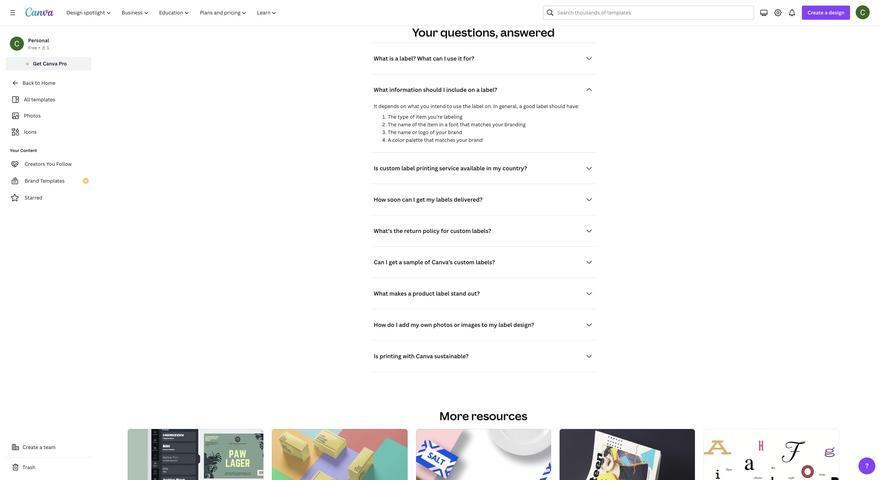 Task type: locate. For each thing, give the bounding box(es) containing it.
on right include at the right of page
[[468, 86, 475, 94]]

1 horizontal spatial create
[[808, 9, 824, 16]]

what right is
[[418, 54, 432, 62]]

custom right canva's
[[454, 258, 475, 266]]

in inside is custom label printing service available in my country? dropdown button
[[487, 164, 492, 172]]

a left design
[[825, 9, 828, 16]]

0 horizontal spatial get
[[389, 258, 398, 266]]

item down you're
[[428, 121, 438, 128]]

icons
[[24, 128, 37, 135]]

top level navigation element
[[62, 6, 283, 20]]

name up color
[[398, 129, 411, 135]]

1 vertical spatial labels?
[[476, 258, 495, 266]]

that
[[460, 121, 470, 128], [424, 137, 434, 143]]

name down type
[[398, 121, 411, 128]]

can i get a sample of canva's custom labels?
[[374, 258, 495, 266]]

0 vertical spatial name
[[398, 121, 411, 128]]

home
[[41, 80, 55, 86]]

a inside dropdown button
[[399, 258, 402, 266]]

include
[[447, 86, 467, 94]]

canva right "with" at the left of page
[[416, 352, 433, 360]]

how inside dropdown button
[[374, 321, 386, 329]]

0 vertical spatial label?
[[400, 54, 416, 62]]

1 vertical spatial matches
[[435, 137, 456, 143]]

trash link
[[6, 460, 92, 475]]

i inside dropdown button
[[386, 258, 388, 266]]

2 vertical spatial your
[[457, 137, 468, 143]]

with
[[403, 352, 415, 360]]

should up intend at top
[[423, 86, 442, 94]]

back
[[23, 80, 34, 86]]

0 horizontal spatial the
[[394, 227, 403, 235]]

or inside dropdown button
[[454, 321, 460, 329]]

how for how soon can i get my labels delivered?
[[374, 196, 386, 203]]

what
[[374, 54, 388, 62], [418, 54, 432, 62], [374, 86, 388, 94], [374, 290, 388, 297]]

how left soon
[[374, 196, 386, 203]]

a
[[825, 9, 828, 16], [395, 54, 399, 62], [477, 86, 480, 94], [520, 103, 522, 109], [445, 121, 448, 128], [399, 258, 402, 266], [408, 290, 412, 297], [40, 444, 42, 451]]

1 horizontal spatial your
[[412, 25, 438, 40]]

label? right is
[[400, 54, 416, 62]]

what's
[[374, 227, 393, 235]]

3 the from the top
[[388, 129, 397, 135]]

on
[[468, 86, 475, 94], [401, 103, 407, 109]]

to
[[35, 80, 40, 86], [447, 103, 452, 109], [482, 321, 488, 329]]

1 the from the top
[[388, 113, 397, 120]]

that down logo
[[424, 137, 434, 143]]

create a label in canva image
[[128, 429, 264, 480]]

1 horizontal spatial on
[[468, 86, 475, 94]]

it depends on what you intend to use the label on. in general, a good label should have:
[[374, 103, 580, 109]]

is for is custom label printing service available in my country?
[[374, 164, 379, 172]]

my right add
[[411, 321, 420, 329]]

1 horizontal spatial can
[[433, 54, 443, 62]]

in right available
[[487, 164, 492, 172]]

1 horizontal spatial that
[[460, 121, 470, 128]]

use inside dropdown button
[[448, 54, 457, 62]]

it
[[374, 103, 378, 109]]

labels? up what makes a product label stand out? dropdown button
[[476, 258, 495, 266]]

to up labeling
[[447, 103, 452, 109]]

how
[[374, 196, 386, 203], [374, 321, 386, 329]]

how inside 'dropdown button'
[[374, 196, 386, 203]]

0 vertical spatial to
[[35, 80, 40, 86]]

a left font
[[445, 121, 448, 128]]

None search field
[[544, 6, 755, 20]]

0 vertical spatial your
[[412, 25, 438, 40]]

2 horizontal spatial to
[[482, 321, 488, 329]]

is
[[374, 164, 379, 172], [374, 352, 379, 360]]

or left 'images'
[[454, 321, 460, 329]]

is printing with canva sustainable?
[[374, 352, 469, 360]]

create a design
[[808, 9, 845, 16]]

1 horizontal spatial should
[[550, 103, 566, 109]]

get canva pro button
[[6, 57, 92, 70]]

use left it
[[448, 54, 457, 62]]

christina overa image
[[856, 5, 871, 19]]

1 name from the top
[[398, 121, 411, 128]]

my left 'labels'
[[427, 196, 435, 203]]

1 horizontal spatial or
[[454, 321, 460, 329]]

all
[[24, 96, 30, 103]]

my right 'images'
[[489, 321, 498, 329]]

your left branding
[[493, 121, 504, 128]]

design?
[[514, 321, 535, 329]]

get inside dropdown button
[[389, 258, 398, 266]]

all templates
[[24, 96, 55, 103]]

logo
[[419, 129, 429, 135]]

custom down a
[[380, 164, 400, 172]]

1 vertical spatial brand
[[469, 137, 483, 143]]

what left makes
[[374, 290, 388, 297]]

own
[[421, 321, 432, 329]]

0 horizontal spatial create
[[23, 444, 38, 451]]

•
[[38, 45, 40, 51]]

printing left "with" at the left of page
[[380, 352, 402, 360]]

of right sample on the bottom
[[425, 258, 431, 266]]

1 horizontal spatial item
[[428, 121, 438, 128]]

1 horizontal spatial printing
[[417, 164, 438, 172]]

custom
[[380, 164, 400, 172], [451, 227, 471, 235], [454, 258, 475, 266]]

your up what is a label? what can i use it for?
[[412, 25, 438, 40]]

0 vertical spatial your
[[493, 121, 504, 128]]

i
[[444, 54, 446, 62], [444, 86, 445, 94], [414, 196, 415, 203], [386, 258, 388, 266], [396, 321, 398, 329]]

0 horizontal spatial should
[[423, 86, 442, 94]]

the
[[463, 103, 471, 109], [419, 121, 426, 128], [394, 227, 403, 235]]

how do i add my own photos or images to my label design? button
[[371, 318, 596, 332]]

matches down the it depends on what you intend to use the label on. in general, a good label should have:
[[471, 121, 492, 128]]

create inside create a design dropdown button
[[808, 9, 824, 16]]

a left the team
[[40, 444, 42, 451]]

is custom label printing service available in my country? button
[[371, 161, 596, 175]]

what left is
[[374, 54, 388, 62]]

can left it
[[433, 54, 443, 62]]

1 vertical spatial should
[[550, 103, 566, 109]]

add
[[399, 321, 410, 329]]

2 vertical spatial custom
[[454, 258, 475, 266]]

0 horizontal spatial on
[[401, 103, 407, 109]]

how soon can i get my labels delivered?
[[374, 196, 483, 203]]

team
[[43, 444, 56, 451]]

can
[[433, 54, 443, 62], [402, 196, 412, 203]]

answered
[[501, 25, 555, 40]]

0 horizontal spatial that
[[424, 137, 434, 143]]

create left the team
[[23, 444, 38, 451]]

canva left pro at the top left
[[43, 60, 58, 67]]

0 vertical spatial matches
[[471, 121, 492, 128]]

0 horizontal spatial brand
[[448, 129, 462, 135]]

in inside the type of item you're labeling the name of the item in a font that matches your branding the name or logo of your brand a color palette that matches your brand
[[440, 121, 444, 128]]

your questions, answered
[[412, 25, 555, 40]]

0 horizontal spatial your
[[10, 147, 19, 153]]

the left 'return'
[[394, 227, 403, 235]]

1 vertical spatial in
[[487, 164, 492, 172]]

can right soon
[[402, 196, 412, 203]]

1 vertical spatial the
[[419, 121, 426, 128]]

should left have:
[[550, 103, 566, 109]]

photos link
[[10, 109, 87, 123]]

2 vertical spatial the
[[394, 227, 403, 235]]

what up it
[[374, 86, 388, 94]]

is for is printing with canva sustainable?
[[374, 352, 379, 360]]

1 horizontal spatial the
[[419, 121, 426, 128]]

1 how from the top
[[374, 196, 386, 203]]

0 vertical spatial in
[[440, 121, 444, 128]]

templates
[[40, 177, 65, 184]]

of up palette
[[412, 121, 417, 128]]

custom right for
[[451, 227, 471, 235]]

for?
[[464, 54, 475, 62]]

1 horizontal spatial to
[[447, 103, 452, 109]]

0 horizontal spatial your
[[436, 129, 447, 135]]

1 horizontal spatial get
[[417, 196, 425, 203]]

the down include at the right of page
[[463, 103, 471, 109]]

or
[[412, 129, 418, 135], [454, 321, 460, 329]]

1 vertical spatial name
[[398, 129, 411, 135]]

2 is from the top
[[374, 352, 379, 360]]

0 vertical spatial on
[[468, 86, 475, 94]]

0 horizontal spatial or
[[412, 129, 418, 135]]

the inside 'dropdown button'
[[394, 227, 403, 235]]

printing
[[417, 164, 438, 172], [380, 352, 402, 360]]

1 vertical spatial your
[[10, 147, 19, 153]]

0 horizontal spatial item
[[416, 113, 427, 120]]

what information should i include on a label? button
[[371, 83, 596, 97]]

the up logo
[[419, 121, 426, 128]]

a left sample on the bottom
[[399, 258, 402, 266]]

to right 'images'
[[482, 321, 488, 329]]

label left design?
[[499, 321, 512, 329]]

1 vertical spatial the
[[388, 121, 397, 128]]

0 horizontal spatial canva
[[43, 60, 58, 67]]

can inside dropdown button
[[433, 54, 443, 62]]

a inside button
[[40, 444, 42, 451]]

2 vertical spatial to
[[482, 321, 488, 329]]

on inside dropdown button
[[468, 86, 475, 94]]

good
[[524, 103, 536, 109]]

what for makes
[[374, 290, 388, 297]]

the type of item you're labeling the name of the item in a font that matches your branding the name or logo of your brand a color palette that matches your brand
[[388, 113, 526, 143]]

1 vertical spatial custom
[[451, 227, 471, 235]]

create inside 'create a team' button
[[23, 444, 38, 451]]

your left the content on the left top
[[10, 147, 19, 153]]

labels? inside "can i get a sample of canva's custom labels?" dropdown button
[[476, 258, 495, 266]]

0 vertical spatial is
[[374, 164, 379, 172]]

1 vertical spatial on
[[401, 103, 407, 109]]

1 vertical spatial canva
[[416, 352, 433, 360]]

icons link
[[10, 125, 87, 139]]

create a design button
[[803, 6, 851, 20]]

get
[[33, 60, 42, 67]]

0 vertical spatial use
[[448, 54, 457, 62]]

0 vertical spatial should
[[423, 86, 442, 94]]

get left 'labels'
[[417, 196, 425, 203]]

the
[[388, 113, 397, 120], [388, 121, 397, 128], [388, 129, 397, 135]]

canva
[[43, 60, 58, 67], [416, 352, 433, 360]]

0 vertical spatial how
[[374, 196, 386, 203]]

use
[[448, 54, 457, 62], [454, 103, 462, 109]]

brand down font
[[448, 129, 462, 135]]

1 vertical spatial create
[[23, 444, 38, 451]]

label? up on.
[[481, 86, 498, 94]]

your down you're
[[436, 129, 447, 135]]

in down you're
[[440, 121, 444, 128]]

1 horizontal spatial in
[[487, 164, 492, 172]]

what makes a product label stand out? button
[[371, 286, 596, 301]]

get right can
[[389, 258, 398, 266]]

1 vertical spatial can
[[402, 196, 412, 203]]

1 horizontal spatial canva
[[416, 352, 433, 360]]

branding
[[505, 121, 526, 128]]

create for create a team
[[23, 444, 38, 451]]

1 vertical spatial label?
[[481, 86, 498, 94]]

create left design
[[808, 9, 824, 16]]

palette
[[406, 137, 423, 143]]

canva inside button
[[43, 60, 58, 67]]

a right makes
[[408, 290, 412, 297]]

matches
[[471, 121, 492, 128], [435, 137, 456, 143]]

i right can
[[386, 258, 388, 266]]

or up palette
[[412, 129, 418, 135]]

to right back
[[35, 80, 40, 86]]

2 horizontal spatial your
[[493, 121, 504, 128]]

item
[[416, 113, 427, 120], [428, 121, 438, 128]]

to inside dropdown button
[[482, 321, 488, 329]]

printing left the service
[[417, 164, 438, 172]]

2 horizontal spatial the
[[463, 103, 471, 109]]

0 vertical spatial create
[[808, 9, 824, 16]]

how for how do i add my own photos or images to my label design?
[[374, 321, 386, 329]]

1 vertical spatial get
[[389, 258, 398, 266]]

0 horizontal spatial can
[[402, 196, 412, 203]]

0 vertical spatial canva
[[43, 60, 58, 67]]

2 vertical spatial the
[[388, 129, 397, 135]]

canva's
[[432, 258, 453, 266]]

you're
[[428, 113, 443, 120]]

name
[[398, 121, 411, 128], [398, 129, 411, 135]]

0 horizontal spatial in
[[440, 121, 444, 128]]

1 vertical spatial that
[[424, 137, 434, 143]]

labels? down how soon can i get my labels delivered? 'dropdown button'
[[472, 227, 492, 235]]

type
[[398, 113, 409, 120]]

use up labeling
[[454, 103, 462, 109]]

1 vertical spatial how
[[374, 321, 386, 329]]

labels? inside what's the return policy for custom labels? 'dropdown button'
[[472, 227, 492, 235]]

what is a label? what can i use it for?
[[374, 54, 475, 62]]

label right good at right
[[537, 103, 548, 109]]

that right font
[[460, 121, 470, 128]]

get
[[417, 196, 425, 203], [389, 258, 398, 266]]

how left do
[[374, 321, 386, 329]]

2 how from the top
[[374, 321, 386, 329]]

creators you follow link
[[6, 157, 92, 171]]

labels?
[[472, 227, 492, 235], [476, 258, 495, 266]]

service
[[440, 164, 459, 172]]

1 is from the top
[[374, 164, 379, 172]]

makes
[[390, 290, 407, 297]]

0 vertical spatial get
[[417, 196, 425, 203]]

free
[[28, 45, 37, 51]]

0 vertical spatial labels?
[[472, 227, 492, 235]]

brand templates
[[25, 177, 65, 184]]

1 horizontal spatial brand
[[469, 137, 483, 143]]

1 vertical spatial your
[[436, 129, 447, 135]]

brand up available
[[469, 137, 483, 143]]

0 horizontal spatial label?
[[400, 54, 416, 62]]

0 vertical spatial the
[[388, 113, 397, 120]]

1 vertical spatial use
[[454, 103, 462, 109]]

matches down font
[[435, 137, 456, 143]]

0 horizontal spatial printing
[[380, 352, 402, 360]]

images
[[462, 321, 481, 329]]

1 vertical spatial printing
[[380, 352, 402, 360]]

0 vertical spatial brand
[[448, 129, 462, 135]]

your down font
[[457, 137, 468, 143]]

0 vertical spatial or
[[412, 129, 418, 135]]

your for your questions, answered
[[412, 25, 438, 40]]

0 vertical spatial custom
[[380, 164, 400, 172]]

i right soon
[[414, 196, 415, 203]]

0 vertical spatial can
[[433, 54, 443, 62]]

0 vertical spatial the
[[463, 103, 471, 109]]

brand
[[25, 177, 39, 184]]

item down you on the left top
[[416, 113, 427, 120]]

personal
[[28, 37, 49, 44]]

out?
[[468, 290, 480, 297]]

on left what
[[401, 103, 407, 109]]

a right is
[[395, 54, 399, 62]]

1 horizontal spatial your
[[457, 137, 468, 143]]

1 vertical spatial or
[[454, 321, 460, 329]]

brand templates link
[[6, 174, 92, 188]]

follow
[[56, 161, 72, 167]]

what's the return policy for custom labels? button
[[371, 224, 596, 238]]

0 horizontal spatial matches
[[435, 137, 456, 143]]

1 vertical spatial is
[[374, 352, 379, 360]]

what
[[408, 103, 420, 109]]

your
[[412, 25, 438, 40], [10, 147, 19, 153]]



Task type: vqa. For each thing, say whether or not it's contained in the screenshot.
the leftmost to
yes



Task type: describe. For each thing, give the bounding box(es) containing it.
label down palette
[[402, 164, 415, 172]]

1 vertical spatial to
[[447, 103, 452, 109]]

what's the return policy for custom labels?
[[374, 227, 492, 235]]

use for it
[[448, 54, 457, 62]]

intend
[[431, 103, 446, 109]]

starred
[[25, 194, 42, 201]]

graphic design for print vs the web image
[[560, 429, 696, 480]]

depends
[[379, 103, 399, 109]]

create for create a design
[[808, 9, 824, 16]]

label size guide image
[[416, 429, 551, 480]]

of right logo
[[430, 129, 435, 135]]

label left on.
[[472, 103, 484, 109]]

general,
[[499, 103, 519, 109]]

photos
[[24, 112, 41, 119]]

information
[[390, 86, 422, 94]]

photos
[[434, 321, 453, 329]]

can i get a sample of canva's custom labels? button
[[371, 255, 596, 269]]

for
[[441, 227, 449, 235]]

labeling
[[444, 113, 463, 120]]

can inside 'dropdown button'
[[402, 196, 412, 203]]

back to home
[[23, 80, 55, 86]]

you
[[421, 103, 430, 109]]

0 horizontal spatial to
[[35, 80, 40, 86]]

have:
[[567, 103, 580, 109]]

all templates link
[[10, 93, 87, 106]]

sustainable?
[[435, 352, 469, 360]]

more resources
[[440, 408, 528, 423]]

2 name from the top
[[398, 129, 411, 135]]

of right type
[[410, 113, 415, 120]]

custom inside is custom label printing service available in my country? dropdown button
[[380, 164, 400, 172]]

do
[[388, 321, 395, 329]]

or inside the type of item you're labeling the name of the item in a font that matches your branding the name or logo of your brand a color palette that matches your brand
[[412, 129, 418, 135]]

product
[[413, 290, 435, 297]]

is
[[390, 54, 394, 62]]

a up the it depends on what you intend to use the label on. in general, a good label should have:
[[477, 86, 480, 94]]

how soon can i get my labels delivered? button
[[371, 192, 596, 207]]

my inside 'dropdown button'
[[427, 196, 435, 203]]

what for information
[[374, 86, 388, 94]]

i left it
[[444, 54, 446, 62]]

0 vertical spatial that
[[460, 121, 470, 128]]

0 vertical spatial printing
[[417, 164, 438, 172]]

your for your content
[[10, 147, 19, 153]]

create a team
[[23, 444, 56, 451]]

get inside 'dropdown button'
[[417, 196, 425, 203]]

1 horizontal spatial label?
[[481, 86, 498, 94]]

creators you follow
[[25, 161, 72, 167]]

a
[[388, 137, 391, 143]]

2 the from the top
[[388, 121, 397, 128]]

return
[[404, 227, 422, 235]]

get canva pro
[[33, 60, 67, 67]]

free •
[[28, 45, 40, 51]]

custom inside what's the return policy for custom labels? 'dropdown button'
[[451, 227, 471, 235]]

design
[[829, 9, 845, 16]]

starred link
[[6, 191, 92, 205]]

a left good at right
[[520, 103, 522, 109]]

what makes a product label stand out?
[[374, 290, 480, 297]]

1 vertical spatial item
[[428, 121, 438, 128]]

a inside the type of item you're labeling the name of the item in a font that matches your branding the name or logo of your brand a color palette that matches your brand
[[445, 121, 448, 128]]

build your brand: how to choose the right fonts image
[[704, 429, 840, 480]]

creators
[[25, 161, 45, 167]]

i left include at the right of page
[[444, 86, 445, 94]]

sample
[[404, 258, 424, 266]]

use for the
[[454, 103, 462, 109]]

how do i add my own photos or images to my label design?
[[374, 321, 535, 329]]

it
[[458, 54, 462, 62]]

back to home link
[[6, 76, 92, 90]]

custom inside "can i get a sample of canva's custom labels?" dropdown button
[[454, 258, 475, 266]]

what for is
[[374, 54, 388, 62]]

the inside the type of item you're labeling the name of the item in a font that matches your branding the name or logo of your brand a color palette that matches your brand
[[419, 121, 426, 128]]

is printing with canva sustainable? button
[[371, 349, 596, 363]]

0 vertical spatial item
[[416, 113, 427, 120]]

resources
[[472, 408, 528, 423]]

should inside dropdown button
[[423, 86, 442, 94]]

your content
[[10, 147, 37, 153]]

country?
[[503, 164, 527, 172]]

is custom label printing service available in my country?
[[374, 164, 527, 172]]

1 horizontal spatial matches
[[471, 121, 492, 128]]

create a team button
[[6, 440, 92, 454]]

delivered?
[[454, 196, 483, 203]]

available
[[461, 164, 485, 172]]

in
[[494, 103, 498, 109]]

stand
[[451, 290, 467, 297]]

questions,
[[441, 25, 498, 40]]

templates
[[31, 96, 55, 103]]

what is a label? what can i use it for? button
[[371, 51, 596, 65]]

i inside 'dropdown button'
[[414, 196, 415, 203]]

of inside dropdown button
[[425, 258, 431, 266]]

label left stand
[[436, 290, 450, 297]]

pro
[[59, 60, 67, 67]]

policy
[[423, 227, 440, 235]]

1
[[47, 45, 49, 51]]

a inside dropdown button
[[825, 9, 828, 16]]

font
[[449, 121, 459, 128]]

Search search field
[[558, 6, 750, 19]]

content
[[20, 147, 37, 153]]

can
[[374, 258, 385, 266]]

my left country?
[[493, 164, 502, 172]]

canva inside dropdown button
[[416, 352, 433, 360]]

50 insanely creative and stunning packaging designs image
[[272, 429, 408, 480]]

what information should i include on a label?
[[374, 86, 498, 94]]

more
[[440, 408, 469, 423]]

i right do
[[396, 321, 398, 329]]

you
[[46, 161, 55, 167]]



